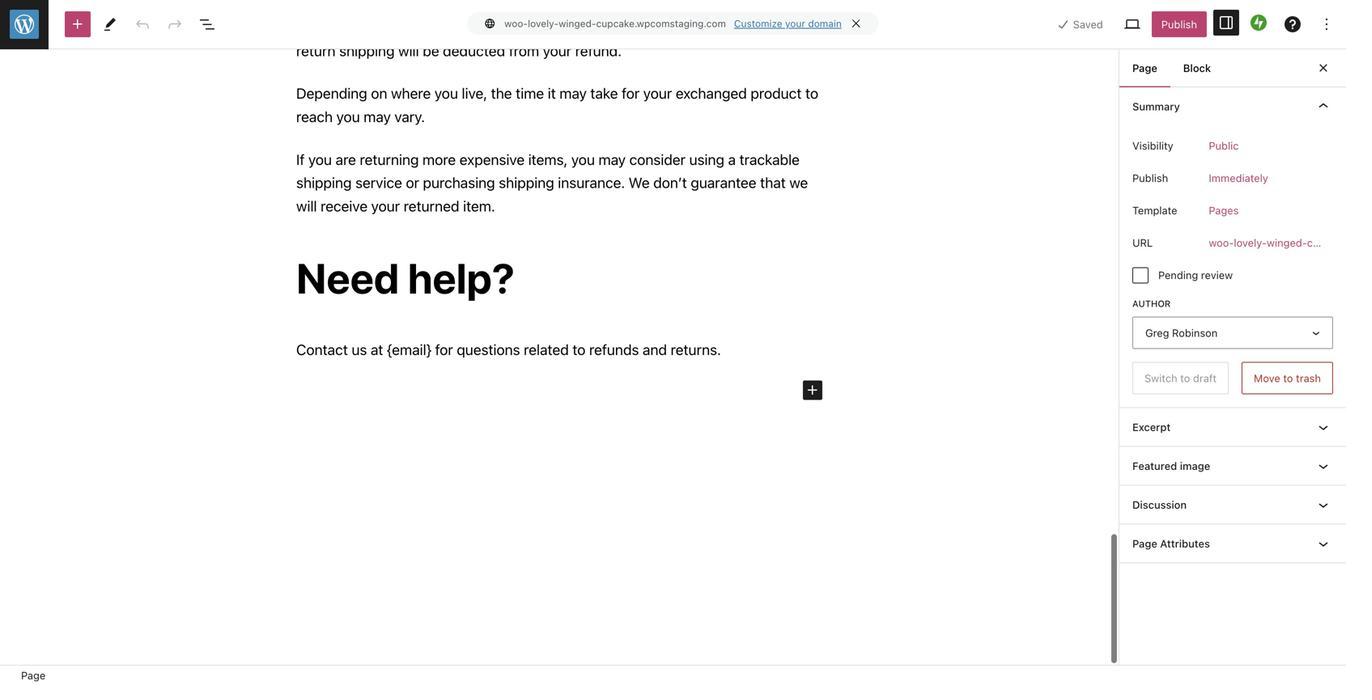 Task type: describe. For each thing, give the bounding box(es) containing it.
discussion
[[1133, 499, 1187, 511]]

pending review
[[1159, 269, 1233, 282]]

discussion button
[[1120, 486, 1347, 524]]

move
[[1254, 372, 1281, 385]]

customize your domain button
[[734, 18, 842, 29]]

summary
[[1133, 100, 1180, 113]]

public button
[[1199, 130, 1249, 162]]

template
[[1133, 204, 1178, 217]]

featured image
[[1133, 460, 1211, 472]]

page attributes
[[1133, 538, 1210, 550]]

options image
[[1317, 15, 1337, 34]]

publish inside page tab panel
[[1133, 172, 1169, 184]]

block button
[[1171, 49, 1224, 87]]

switch
[[1145, 372, 1178, 385]]

pending
[[1159, 269, 1199, 282]]

help image
[[1283, 15, 1303, 34]]

publish inside dropdown button
[[1162, 18, 1198, 30]]

domain
[[808, 18, 842, 29]]

block
[[1184, 62, 1211, 74]]

featured image button
[[1120, 447, 1347, 485]]

publish button
[[1152, 11, 1207, 37]]

excerpt button
[[1120, 408, 1347, 446]]

page for page attributes
[[1133, 538, 1158, 550]]

to for trash
[[1284, 372, 1294, 385]]

tab list containing page
[[1120, 49, 1224, 87]]

author
[[1133, 299, 1171, 309]]

visibility
[[1133, 140, 1174, 152]]

page for page button
[[1133, 62, 1158, 74]]

pages button
[[1199, 194, 1249, 227]]

woo-lovely-winged-cupcake.wpcomstaging.com customize your domain
[[505, 18, 842, 29]]

winged-
[[559, 18, 596, 29]]

saved button
[[1044, 11, 1113, 37]]



Task type: vqa. For each thing, say whether or not it's contained in the screenshot.
Jetpack image
yes



Task type: locate. For each thing, give the bounding box(es) containing it.
editor content region
[[0, 49, 1119, 666]]

to left trash
[[1284, 372, 1294, 385]]

excerpt
[[1133, 421, 1171, 434]]

redo image
[[165, 15, 185, 34]]

image
[[1180, 460, 1211, 472]]

woo-
[[505, 18, 528, 29]]

your
[[785, 18, 806, 29]]

page inside page button
[[1133, 62, 1158, 74]]

saved
[[1073, 18, 1103, 30]]

page
[[1133, 62, 1158, 74], [1133, 538, 1158, 550], [21, 670, 46, 682]]

publish right view image at the top right of page
[[1162, 18, 1198, 30]]

tools image
[[100, 14, 120, 34]]

to inside 'button'
[[1181, 372, 1191, 385]]

page tab panel
[[1120, 87, 1347, 564]]

publish down visibility at the top right of page
[[1133, 172, 1169, 184]]

to left draft
[[1181, 372, 1191, 385]]

featured
[[1133, 460, 1178, 472]]

1 vertical spatial page
[[1133, 538, 1158, 550]]

settings image
[[1217, 13, 1236, 32]]

cupcake.wpcomstaging.com
[[596, 18, 726, 29]]

to
[[1181, 372, 1191, 385], [1284, 372, 1294, 385]]

1 vertical spatial publish
[[1133, 172, 1169, 184]]

immediately
[[1209, 172, 1269, 184]]

move to trash
[[1254, 372, 1321, 385]]

page attributes button
[[1120, 525, 1347, 563]]

document overview image
[[198, 15, 217, 34]]

jetpack image
[[1251, 15, 1267, 31]]

page inside page attributes dropdown button
[[1133, 538, 1158, 550]]

immediately button
[[1199, 164, 1278, 193]]

2 to from the left
[[1284, 372, 1294, 385]]

to inside button
[[1284, 372, 1294, 385]]

to for draft
[[1181, 372, 1191, 385]]

0 horizontal spatial to
[[1181, 372, 1191, 385]]

customize
[[734, 18, 783, 29]]

toggle block inserter image
[[68, 15, 87, 34]]

0 vertical spatial publish
[[1162, 18, 1198, 30]]

0 vertical spatial page
[[1133, 62, 1158, 74]]

pages
[[1209, 204, 1239, 217]]

undo image
[[133, 15, 152, 34]]

page button
[[1120, 49, 1171, 87]]

review
[[1201, 269, 1233, 282]]

attributes
[[1161, 538, 1210, 550]]

lovely-
[[528, 18, 559, 29]]

close settings image
[[1314, 58, 1334, 78]]

move to trash button
[[1242, 362, 1334, 395]]

public
[[1209, 140, 1239, 152]]

1 horizontal spatial to
[[1284, 372, 1294, 385]]

summary button
[[1120, 87, 1347, 126]]

Pending review checkbox
[[1133, 267, 1149, 284]]

view image
[[1123, 15, 1142, 34]]

2 vertical spatial page
[[21, 670, 46, 682]]

publish
[[1162, 18, 1198, 30], [1133, 172, 1169, 184]]

1 to from the left
[[1181, 372, 1191, 385]]

draft
[[1193, 372, 1217, 385]]

switch to draft
[[1145, 372, 1217, 385]]

trash
[[1296, 372, 1321, 385]]

switch to draft button
[[1133, 362, 1229, 395]]

url
[[1133, 237, 1153, 249]]

tab list
[[1120, 49, 1224, 87]]



